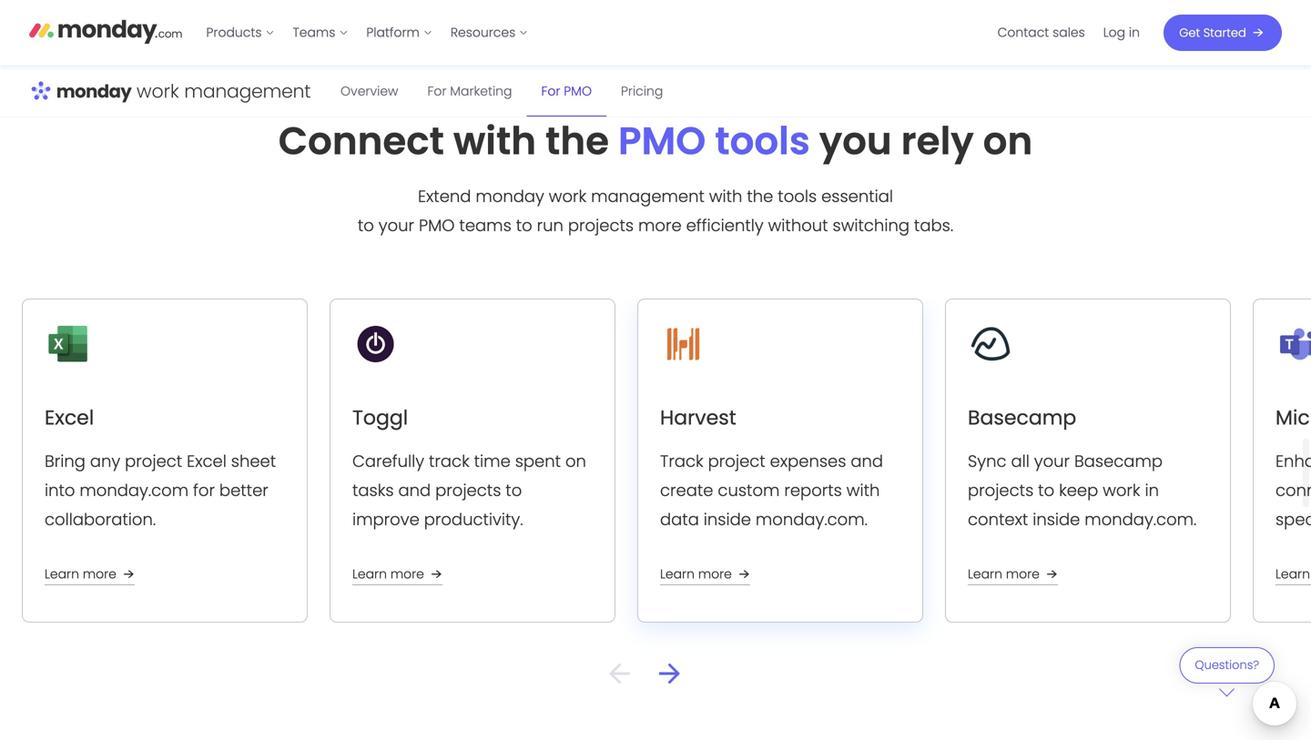 Task type: locate. For each thing, give the bounding box(es) containing it.
with
[[453, 114, 536, 168], [709, 185, 743, 208], [847, 479, 880, 502]]

connect
[[278, 114, 444, 168]]

work right keep
[[1103, 479, 1141, 502]]

platform link
[[357, 18, 441, 47]]

your left teams
[[379, 214, 414, 237]]

1 vertical spatial tools
[[778, 185, 817, 208]]

project up custom
[[708, 450, 766, 473]]

0 horizontal spatial and
[[398, 479, 431, 502]]

1 vertical spatial excel
[[187, 450, 227, 473]]

project up monday.com
[[125, 450, 182, 473]]

basecamp inside the 'sync all your basecamp projects to keep work in context inside monday.com.'
[[1074, 450, 1163, 473]]

learn for micr
[[1276, 566, 1310, 583]]

more down collaboration.
[[83, 566, 116, 583]]

0 vertical spatial and
[[851, 450, 883, 473]]

integrations 9 image
[[660, 322, 706, 367]]

for
[[427, 82, 447, 100], [541, 82, 560, 100]]

0 horizontal spatial your
[[379, 214, 414, 237]]

0 vertical spatial tools
[[715, 114, 810, 168]]

tabs.
[[914, 214, 953, 237]]

previous item image
[[609, 663, 630, 685]]

learn down enha
[[1276, 566, 1310, 583]]

more down the context
[[1006, 566, 1040, 583]]

1 horizontal spatial on
[[983, 114, 1033, 168]]

2 inside from the left
[[1033, 508, 1080, 531]]

1 vertical spatial basecamp
[[1074, 450, 1163, 473]]

and
[[851, 450, 883, 473], [398, 479, 431, 502]]

project
[[125, 450, 182, 473], [708, 450, 766, 473]]

into
[[45, 479, 75, 502]]

1 vertical spatial on
[[565, 450, 586, 473]]

list containing products
[[197, 0, 537, 66]]

2 monday.com. from the left
[[1085, 508, 1197, 531]]

for inside "link"
[[427, 82, 447, 100]]

data
[[660, 508, 699, 531]]

1 vertical spatial the
[[747, 185, 773, 208]]

2 list from the left
[[989, 0, 1149, 66]]

0 horizontal spatial in
[[1129, 24, 1140, 41]]

projects inside extend monday work management with the tools essential to your pmo teams to run projects more efficiently without switching tabs.
[[568, 214, 634, 237]]

learn
[[45, 566, 79, 583], [352, 566, 387, 583], [660, 566, 695, 583], [968, 566, 1003, 583], [1276, 566, 1310, 583]]

pmo
[[564, 82, 592, 100], [618, 114, 706, 168], [419, 214, 455, 237]]

with down marketing
[[453, 114, 536, 168]]

1 horizontal spatial for
[[541, 82, 560, 100]]

0 horizontal spatial with
[[453, 114, 536, 168]]

3 learn more from the left
[[660, 566, 732, 583]]

1 vertical spatial your
[[1034, 450, 1070, 473]]

previous item button
[[609, 663, 630, 685]]

for for for pmo
[[541, 82, 560, 100]]

teams
[[459, 214, 512, 237]]

more for basecamp
[[1006, 566, 1040, 583]]

learn down the context
[[968, 566, 1003, 583]]

0 horizontal spatial for
[[427, 82, 447, 100]]

excel up for
[[187, 450, 227, 473]]

extend monday work management with the tools essential to your pmo teams to run projects more efficiently without switching tabs.
[[358, 185, 953, 237]]

1 horizontal spatial inside
[[1033, 508, 1080, 531]]

for
[[193, 479, 215, 502]]

0 horizontal spatial excel
[[45, 404, 94, 432]]

learn more for harvest
[[660, 566, 732, 583]]

get
[[1179, 25, 1200, 41]]

the
[[545, 114, 609, 168], [747, 185, 773, 208]]

to down time
[[506, 479, 522, 502]]

1 horizontal spatial and
[[851, 450, 883, 473]]

1 learn more link from the left
[[45, 564, 138, 586]]

3 learn from the left
[[660, 566, 695, 583]]

keep
[[1059, 479, 1098, 502]]

list
[[197, 0, 537, 66], [989, 0, 1149, 66]]

excel inside bring any project excel sheet into monday.com for better collaboration.
[[187, 450, 227, 473]]

questions? button
[[1179, 647, 1275, 697]]

project inside track project expenses and create custom reports with data inside monday.com.
[[708, 450, 766, 473]]

for left marketing
[[427, 82, 447, 100]]

with inside track project expenses and create custom reports with data inside monday.com.
[[847, 479, 880, 502]]

get started button
[[1164, 15, 1282, 51]]

monday.com. down reports
[[756, 508, 868, 531]]

0 vertical spatial the
[[545, 114, 609, 168]]

1 vertical spatial with
[[709, 185, 743, 208]]

and down the carefully
[[398, 479, 431, 502]]

next item image
[[659, 663, 680, 685]]

learn more for excel
[[45, 566, 116, 583]]

more inside extend monday work management with the tools essential to your pmo teams to run projects more efficiently without switching tabs.
[[638, 214, 682, 237]]

basecamp
[[968, 404, 1076, 432], [1074, 450, 1163, 473]]

learn down improve at the left bottom
[[352, 566, 387, 583]]

learn more down the context
[[968, 566, 1040, 583]]

projects inside the 'sync all your basecamp projects to keep work in context inside monday.com.'
[[968, 479, 1034, 502]]

in right log
[[1129, 24, 1140, 41]]

products link
[[197, 18, 284, 47]]

2 horizontal spatial with
[[847, 479, 880, 502]]

learn more down data
[[660, 566, 732, 583]]

0 horizontal spatial list
[[197, 0, 537, 66]]

for right marketing
[[541, 82, 560, 100]]

all
[[1011, 450, 1030, 473]]

monday.com. inside the 'sync all your basecamp projects to keep work in context inside monday.com.'
[[1085, 508, 1197, 531]]

and right expenses
[[851, 450, 883, 473]]

questions?
[[1195, 657, 1259, 673]]

learn more for toggl
[[352, 566, 424, 583]]

sync
[[968, 450, 1007, 473]]

2 for from the left
[[541, 82, 560, 100]]

started
[[1203, 25, 1246, 41]]

integrations 10 image
[[352, 322, 398, 367]]

connect with the pmo tools you rely on
[[278, 114, 1033, 168]]

monday.com.
[[756, 508, 868, 531], [1085, 508, 1197, 531]]

1 horizontal spatial monday.com.
[[1085, 508, 1197, 531]]

learn more link for excel
[[45, 564, 138, 586]]

inside inside the 'sync all your basecamp projects to keep work in context inside monday.com.'
[[1033, 508, 1080, 531]]

learn more down improve at the left bottom
[[352, 566, 424, 583]]

0 horizontal spatial monday.com.
[[756, 508, 868, 531]]

1 vertical spatial work
[[1103, 479, 1141, 502]]

1 horizontal spatial project
[[708, 450, 766, 473]]

2 vertical spatial with
[[847, 479, 880, 502]]

in right keep
[[1145, 479, 1159, 502]]

more down management
[[638, 214, 682, 237]]

work inside the 'sync all your basecamp projects to keep work in context inside monday.com.'
[[1103, 479, 1141, 502]]

1 vertical spatial in
[[1145, 479, 1159, 502]]

the up efficiently at right
[[747, 185, 773, 208]]

basecamp up all
[[968, 404, 1076, 432]]

integrations 6 image
[[1276, 322, 1311, 367]]

basecamp up keep
[[1074, 450, 1163, 473]]

0 vertical spatial pmo
[[564, 82, 592, 100]]

2 learn more from the left
[[352, 566, 424, 583]]

more down data
[[698, 566, 732, 583]]

1 list from the left
[[197, 0, 537, 66]]

to
[[358, 214, 374, 237], [516, 214, 532, 237], [506, 479, 522, 502], [1038, 479, 1055, 502]]

0 vertical spatial in
[[1129, 24, 1140, 41]]

contact sales link
[[989, 18, 1094, 47]]

next item button
[[659, 663, 680, 685]]

contact
[[998, 24, 1049, 41]]

projects right run on the top of the page
[[568, 214, 634, 237]]

pmo down extend
[[419, 214, 455, 237]]

inside down keep
[[1033, 508, 1080, 531]]

tools
[[715, 114, 810, 168], [778, 185, 817, 208]]

0 horizontal spatial work
[[549, 185, 587, 208]]

1 horizontal spatial in
[[1145, 479, 1159, 502]]

more down improve at the left bottom
[[390, 566, 424, 583]]

1 monday.com. from the left
[[756, 508, 868, 531]]

marketing
[[450, 82, 512, 100]]

track project expenses and create custom reports with data inside monday.com.
[[660, 450, 883, 531]]

toggl
[[352, 404, 408, 432]]

log in
[[1103, 24, 1140, 41]]

1 horizontal spatial projects
[[568, 214, 634, 237]]

1 for from the left
[[427, 82, 447, 100]]

1 horizontal spatial with
[[709, 185, 743, 208]]

1 horizontal spatial your
[[1034, 450, 1070, 473]]

context
[[968, 508, 1028, 531]]

learn more link down data
[[660, 564, 754, 586]]

0 horizontal spatial pmo
[[419, 214, 455, 237]]

0 vertical spatial with
[[453, 114, 536, 168]]

your right all
[[1034, 450, 1070, 473]]

learn link
[[1276, 564, 1311, 586]]

work up run on the top of the page
[[549, 185, 587, 208]]

1 horizontal spatial pmo
[[564, 82, 592, 100]]

projects up the context
[[968, 479, 1034, 502]]

4 learn more link from the left
[[968, 564, 1062, 586]]

1 learn from the left
[[45, 566, 79, 583]]

1 horizontal spatial list
[[989, 0, 1149, 66]]

2 learn more link from the left
[[352, 564, 446, 586]]

1 project from the left
[[125, 450, 182, 473]]

0 vertical spatial work
[[549, 185, 587, 208]]

more
[[638, 214, 682, 237], [83, 566, 116, 583], [390, 566, 424, 583], [698, 566, 732, 583], [1006, 566, 1040, 583]]

excel up bring
[[45, 404, 94, 432]]

to inside carefully track time spent on tasks and projects to improve productivity.
[[506, 479, 522, 502]]

learn 
[[1276, 566, 1311, 583]]

monday
[[476, 185, 544, 208]]

the inside extend monday work management with the tools essential to your pmo teams to run projects more efficiently without switching tabs.
[[747, 185, 773, 208]]

carefully track time spent on tasks and projects to improve productivity.
[[352, 450, 586, 531]]

learn more
[[45, 566, 116, 583], [352, 566, 424, 583], [660, 566, 732, 583], [968, 566, 1040, 583]]

1 inside from the left
[[704, 508, 751, 531]]

0 horizontal spatial project
[[125, 450, 182, 473]]

your inside the 'sync all your basecamp projects to keep work in context inside monday.com.'
[[1034, 450, 1070, 473]]

project inside bring any project excel sheet into monday.com for better collaboration.
[[125, 450, 182, 473]]

pmo left pricing
[[564, 82, 592, 100]]

micr
[[1276, 404, 1311, 432]]

learn more down collaboration.
[[45, 566, 116, 583]]

to inside the 'sync all your basecamp projects to keep work in context inside monday.com.'
[[1038, 479, 1055, 502]]

learn more link down the context
[[968, 564, 1062, 586]]

0 horizontal spatial projects
[[435, 479, 501, 502]]

better
[[219, 479, 268, 502]]

learn more link
[[45, 564, 138, 586], [352, 564, 446, 586], [660, 564, 754, 586], [968, 564, 1062, 586]]

2 horizontal spatial pmo
[[618, 114, 706, 168]]

learn more link down improve at the left bottom
[[352, 564, 446, 586]]

0 horizontal spatial inside
[[704, 508, 751, 531]]

1 horizontal spatial work
[[1103, 479, 1141, 502]]

work
[[549, 185, 587, 208], [1103, 479, 1141, 502]]

0 vertical spatial excel
[[45, 404, 94, 432]]

projects up productivity.
[[435, 479, 501, 502]]

2 project from the left
[[708, 450, 766, 473]]

1 horizontal spatial excel
[[187, 450, 227, 473]]

learn for excel
[[45, 566, 79, 583]]

and inside carefully track time spent on tasks and projects to improve productivity.
[[398, 479, 431, 502]]

with up efficiently at right
[[709, 185, 743, 208]]

log
[[1103, 24, 1126, 41]]

teams link
[[284, 18, 357, 47]]

0 horizontal spatial the
[[545, 114, 609, 168]]

2 horizontal spatial projects
[[968, 479, 1034, 502]]

monday.com. down keep
[[1085, 508, 1197, 531]]

inside down custom
[[704, 508, 751, 531]]

0 horizontal spatial on
[[565, 450, 586, 473]]

on
[[983, 114, 1033, 168], [565, 450, 586, 473]]

on right spent
[[565, 450, 586, 473]]

projects
[[568, 214, 634, 237], [435, 479, 501, 502], [968, 479, 1034, 502]]

track
[[660, 450, 704, 473]]

inside
[[704, 508, 751, 531], [1033, 508, 1080, 531]]

learn more link down collaboration.
[[45, 564, 138, 586]]

learn down data
[[660, 566, 695, 583]]

in
[[1129, 24, 1140, 41], [1145, 479, 1159, 502]]

to left keep
[[1038, 479, 1055, 502]]

monday.com
[[80, 479, 189, 502]]

1 vertical spatial pmo
[[618, 114, 706, 168]]

3 learn more link from the left
[[660, 564, 754, 586]]

learn down collaboration.
[[45, 566, 79, 583]]

for marketing link
[[413, 66, 527, 117]]

in inside the 'sync all your basecamp projects to keep work in context inside monday.com.'
[[1145, 479, 1159, 502]]

learn more link for harvest
[[660, 564, 754, 586]]

more for excel
[[83, 566, 116, 583]]

0 vertical spatial on
[[983, 114, 1033, 168]]

4 learn more from the left
[[968, 566, 1040, 583]]

platform
[[366, 24, 420, 41]]

2 vertical spatial pmo
[[419, 214, 455, 237]]

pmo down pricing
[[618, 114, 706, 168]]

0 vertical spatial your
[[379, 214, 414, 237]]

efficiently
[[686, 214, 764, 237]]

1 vertical spatial and
[[398, 479, 431, 502]]

switching
[[833, 214, 910, 237]]

your
[[379, 214, 414, 237], [1034, 450, 1070, 473]]

with right reports
[[847, 479, 880, 502]]

4 learn from the left
[[968, 566, 1003, 583]]

the down for pmo
[[545, 114, 609, 168]]

5 learn from the left
[[1276, 566, 1310, 583]]

on right "rely"
[[983, 114, 1033, 168]]

1 learn more from the left
[[45, 566, 116, 583]]

sheet
[[231, 450, 276, 473]]

1 horizontal spatial the
[[747, 185, 773, 208]]

2 learn from the left
[[352, 566, 387, 583]]



Task type: describe. For each thing, give the bounding box(es) containing it.
your inside extend monday work management with the tools essential to your pmo teams to run projects more efficiently without switching tabs.
[[379, 214, 414, 237]]

management
[[591, 185, 705, 208]]

reports
[[784, 479, 842, 502]]

you
[[819, 114, 892, 168]]

list containing contact sales
[[989, 0, 1149, 66]]

overview
[[341, 82, 398, 100]]

learn for basecamp
[[968, 566, 1003, 583]]

to left run on the top of the page
[[516, 214, 532, 237]]

in inside the log in link
[[1129, 24, 1140, 41]]

any
[[90, 450, 120, 473]]

tasks
[[352, 479, 394, 502]]

without
[[768, 214, 828, 237]]

pmo inside extend monday work management with the tools essential to your pmo teams to run projects more efficiently without switching tabs.
[[419, 214, 455, 237]]

expenses
[[770, 450, 846, 473]]

inside inside track project expenses and create custom reports with data inside monday.com.
[[704, 508, 751, 531]]

log in link
[[1094, 18, 1149, 47]]

resources link
[[441, 18, 537, 47]]

integrations 4 image
[[45, 322, 90, 367]]

monday.com work management image
[[29, 66, 311, 117]]

monday.com. inside track project expenses and create custom reports with data inside monday.com.
[[756, 508, 868, 531]]

get started
[[1179, 25, 1246, 41]]

main element
[[197, 0, 1282, 66]]

bring
[[45, 450, 86, 473]]

for for for marketing
[[427, 82, 447, 100]]

carefully
[[352, 450, 424, 473]]

sync all your basecamp projects to keep work in context inside monday.com.
[[968, 450, 1197, 531]]

enha
[[1276, 450, 1311, 531]]

tools inside extend monday work management with the tools essential to your pmo teams to run projects more efficiently without switching tabs.
[[778, 185, 817, 208]]

essential
[[821, 185, 893, 208]]

overview link
[[326, 66, 413, 117]]

to down connect
[[358, 214, 374, 237]]

learn for toggl
[[352, 566, 387, 583]]

custom
[[718, 479, 780, 502]]

pricing
[[621, 82, 663, 100]]

pricing link
[[606, 66, 678, 117]]

learn more for basecamp
[[968, 566, 1040, 583]]

collaboration.
[[45, 508, 156, 531]]

for pmo
[[541, 82, 592, 100]]

sales
[[1053, 24, 1085, 41]]

on inside carefully track time spent on tasks and projects to improve productivity.
[[565, 450, 586, 473]]

monday.com logo image
[[29, 12, 183, 50]]

create
[[660, 479, 713, 502]]

learn for harvest
[[660, 566, 695, 583]]

run
[[537, 214, 564, 237]]

more for harvest
[[698, 566, 732, 583]]

learn more link for basecamp
[[968, 564, 1062, 586]]

bring any project excel sheet into monday.com for better collaboration.
[[45, 450, 276, 531]]

for marketing
[[427, 82, 512, 100]]

rely
[[901, 114, 974, 168]]

learn more link for toggl
[[352, 564, 446, 586]]

harvest
[[660, 404, 736, 432]]

with inside extend monday work management with the tools essential to your pmo teams to run projects more efficiently without switching tabs.
[[709, 185, 743, 208]]

resources
[[451, 24, 516, 41]]

productivity.
[[424, 508, 523, 531]]

products
[[206, 24, 262, 41]]

contact sales
[[998, 24, 1085, 41]]

0 vertical spatial basecamp
[[968, 404, 1076, 432]]

more for toggl
[[390, 566, 424, 583]]

teams
[[293, 24, 335, 41]]

projects inside carefully track time spent on tasks and projects to improve productivity.
[[435, 479, 501, 502]]

track
[[429, 450, 470, 473]]

integrations 8 image
[[968, 322, 1013, 367]]

for pmo link
[[527, 66, 606, 117]]

time
[[474, 450, 511, 473]]

spent
[[515, 450, 561, 473]]

extend
[[418, 185, 471, 208]]

and inside track project expenses and create custom reports with data inside monday.com.
[[851, 450, 883, 473]]

work inside extend monday work management with the tools essential to your pmo teams to run projects more efficiently without switching tabs.
[[549, 185, 587, 208]]

improve
[[352, 508, 420, 531]]



Task type: vqa. For each thing, say whether or not it's contained in the screenshot.
the 'Learn more' "link" related to Basecamp
yes



